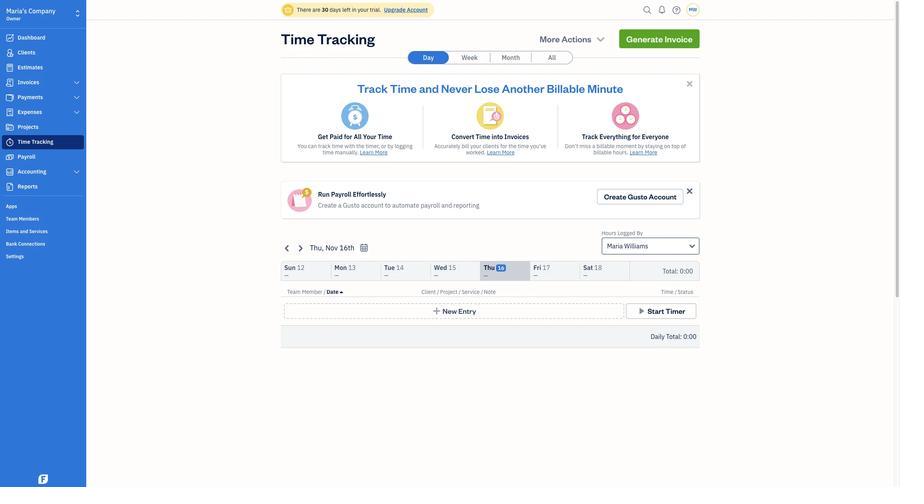Task type: locate. For each thing, give the bounding box(es) containing it.
0 horizontal spatial payroll
[[18, 153, 35, 161]]

chevron large down image inside accounting link
[[73, 169, 80, 175]]

1 vertical spatial all
[[354, 133, 362, 141]]

learn right hours. at right
[[630, 149, 644, 156]]

sun
[[285, 264, 296, 272]]

time
[[281, 29, 315, 48], [390, 81, 417, 96], [378, 133, 393, 141], [476, 133, 491, 141], [18, 139, 30, 146], [662, 289, 674, 296]]

the inside accurately bill your clients for the time you've worked.
[[509, 143, 517, 150]]

0 horizontal spatial by
[[388, 143, 394, 150]]

0 vertical spatial gusto
[[628, 192, 648, 201]]

the
[[357, 143, 365, 150], [509, 143, 517, 150]]

0 vertical spatial your
[[358, 6, 369, 13]]

tue 14 —
[[385, 264, 404, 279]]

top
[[672, 143, 680, 150]]

0 vertical spatial chevron large down image
[[73, 80, 80, 86]]

by left staying
[[638, 143, 644, 150]]

— inside wed 15 —
[[434, 272, 439, 279]]

bill
[[462, 143, 470, 150]]

start
[[648, 307, 665, 316]]

a left account
[[338, 202, 342, 210]]

create inside button
[[605, 192, 627, 201]]

chevron large down image up reports link
[[73, 169, 80, 175]]

1 vertical spatial close image
[[686, 187, 695, 196]]

0:00 down timer at right
[[684, 333, 697, 341]]

generate
[[627, 33, 664, 44]]

billable
[[597, 143, 615, 150], [594, 149, 612, 156]]

close image
[[686, 79, 695, 88], [686, 187, 695, 196]]

— inside the thu 16 —
[[484, 273, 488, 280]]

more down everyone
[[645, 149, 658, 156]]

convert time into invoices
[[452, 133, 529, 141]]

0 horizontal spatial gusto
[[343, 202, 360, 210]]

2 horizontal spatial and
[[442, 202, 452, 210]]

1 vertical spatial your
[[471, 143, 482, 150]]

0 horizontal spatial and
[[20, 229, 28, 235]]

1 horizontal spatial for
[[501, 143, 508, 150]]

for down into
[[501, 143, 508, 150]]

30
[[322, 6, 329, 13]]

0 horizontal spatial a
[[338, 202, 342, 210]]

create down run
[[318, 202, 337, 210]]

learn down your
[[360, 149, 374, 156]]

0 horizontal spatial your
[[358, 6, 369, 13]]

chevron large down image up projects 'link'
[[73, 110, 80, 116]]

gusto left account
[[343, 202, 360, 210]]

trial.
[[370, 6, 381, 13]]

all left your
[[354, 133, 362, 141]]

total
[[663, 267, 677, 275], [667, 333, 681, 341]]

more inside "dropdown button"
[[540, 33, 560, 44]]

effortlessly
[[353, 191, 386, 199]]

and right items
[[20, 229, 28, 235]]

3 / from the left
[[459, 289, 461, 296]]

another
[[502, 81, 545, 96]]

service link
[[462, 289, 481, 296]]

0 vertical spatial close image
[[686, 79, 695, 88]]

1 vertical spatial time tracking
[[18, 139, 53, 146]]

sat
[[584, 264, 593, 272]]

create gusto account
[[605, 192, 677, 201]]

0 horizontal spatial team
[[6, 216, 18, 222]]

create inside run payroll effortlessly create a gusto account to automate payroll and reporting
[[318, 202, 337, 210]]

by inside don't miss a billable moment by staying on top of billable hours.
[[638, 143, 644, 150]]

2 chevron large down image from the top
[[73, 169, 80, 175]]

fri 17 —
[[534, 264, 551, 279]]

payment image
[[5, 94, 15, 102]]

: up the time / status
[[677, 267, 679, 275]]

dashboard image
[[5, 34, 15, 42]]

your
[[358, 6, 369, 13], [471, 143, 482, 150]]

all down more actions
[[549, 54, 556, 62]]

clients
[[18, 49, 35, 56]]

the right clients
[[509, 143, 517, 150]]

/ left the service
[[459, 289, 461, 296]]

chevrondown image
[[596, 33, 606, 44]]

reports link
[[2, 180, 84, 194]]

invoices up payments
[[18, 79, 39, 86]]

2 by from the left
[[638, 143, 644, 150]]

— down wed
[[434, 272, 439, 279]]

payroll up "accounting"
[[18, 153, 35, 161]]

0 vertical spatial payroll
[[18, 153, 35, 161]]

1 vertical spatial payroll
[[331, 191, 352, 199]]

team inside main element
[[6, 216, 18, 222]]

15
[[449, 264, 456, 272]]

tue
[[385, 264, 395, 272]]

0 vertical spatial create
[[605, 192, 627, 201]]

1 vertical spatial team
[[287, 289, 301, 296]]

convert time into invoices image
[[477, 102, 504, 130]]

2 horizontal spatial for
[[633, 133, 641, 141]]

1 horizontal spatial by
[[638, 143, 644, 150]]

learn more
[[360, 149, 388, 156], [487, 149, 515, 156], [630, 149, 658, 156]]

learn down into
[[487, 149, 501, 156]]

1 horizontal spatial account
[[649, 192, 677, 201]]

your right the in
[[358, 6, 369, 13]]

team members link
[[2, 213, 84, 225]]

team left member
[[287, 289, 301, 296]]

gusto inside button
[[628, 192, 648, 201]]

— down mon
[[335, 272, 339, 279]]

team for team members
[[6, 216, 18, 222]]

settings
[[6, 254, 24, 260]]

0 horizontal spatial the
[[357, 143, 365, 150]]

invoices right into
[[505, 133, 529, 141]]

0 horizontal spatial for
[[344, 133, 353, 141]]

estimates link
[[2, 61, 84, 75]]

minute
[[588, 81, 624, 96]]

1 horizontal spatial the
[[509, 143, 517, 150]]

chevron large down image for payments
[[73, 95, 80, 101]]

track
[[318, 143, 331, 150]]

track up get paid for all your time image
[[358, 81, 388, 96]]

are
[[313, 6, 321, 13]]

time tracking down 30
[[281, 29, 375, 48]]

1 vertical spatial account
[[649, 192, 677, 201]]

1 horizontal spatial team
[[287, 289, 301, 296]]

— down sun
[[285, 272, 289, 279]]

0 horizontal spatial :
[[677, 267, 679, 275]]

freshbooks image
[[37, 475, 49, 485]]

daily total : 0:00
[[651, 333, 697, 341]]

thu, nov 16th
[[310, 244, 355, 253]]

0 vertical spatial time tracking
[[281, 29, 375, 48]]

— for tue
[[385, 272, 389, 279]]

1 horizontal spatial learn
[[487, 149, 501, 156]]

0 horizontal spatial invoices
[[18, 79, 39, 86]]

next day image
[[296, 244, 305, 253]]

1 vertical spatial chevron large down image
[[73, 169, 80, 175]]

everything
[[600, 133, 631, 141]]

— inside fri 17 —
[[534, 272, 538, 279]]

— inside sat 18 —
[[584, 272, 588, 279]]

total up time "link"
[[663, 267, 677, 275]]

the for all
[[357, 143, 365, 150]]

accounting
[[18, 168, 46, 175]]

gusto
[[628, 192, 648, 201], [343, 202, 360, 210]]

1 vertical spatial tracking
[[32, 139, 53, 146]]

days
[[330, 6, 341, 13]]

all link
[[532, 51, 573, 64]]

0 vertical spatial :
[[677, 267, 679, 275]]

2 learn more from the left
[[487, 149, 515, 156]]

the right with
[[357, 143, 365, 150]]

maria's company owner
[[6, 7, 55, 22]]

get paid for all your time image
[[342, 102, 369, 130]]

your inside accurately bill your clients for the time you've worked.
[[471, 143, 482, 150]]

1 vertical spatial and
[[442, 202, 452, 210]]

1 horizontal spatial create
[[605, 192, 627, 201]]

— for fri
[[534, 272, 538, 279]]

the inside you can track time with the timer, or by logging time manually.
[[357, 143, 365, 150]]

2 learn from the left
[[487, 149, 501, 156]]

— for mon
[[335, 272, 339, 279]]

track everything for everyone image
[[612, 102, 640, 130]]

invoice image
[[5, 79, 15, 87]]

0 horizontal spatial account
[[407, 6, 428, 13]]

1 horizontal spatial a
[[593, 143, 596, 150]]

— down sat
[[584, 272, 588, 279]]

for up moment
[[633, 133, 641, 141]]

generate invoice
[[627, 33, 693, 44]]

/ right client
[[437, 289, 440, 296]]

by right or
[[388, 143, 394, 150]]

0 horizontal spatial tracking
[[32, 139, 53, 146]]

you can track time with the timer, or by logging time manually.
[[298, 143, 413, 156]]

gusto inside run payroll effortlessly create a gusto account to automate payroll and reporting
[[343, 202, 360, 210]]

: right daily
[[681, 333, 682, 341]]

for up with
[[344, 133, 353, 141]]

learn more down everyone
[[630, 149, 658, 156]]

1 vertical spatial a
[[338, 202, 342, 210]]

/ left date
[[324, 289, 326, 296]]

time inside time tracking link
[[18, 139, 30, 146]]

1 vertical spatial track
[[582, 133, 598, 141]]

1 vertical spatial chevron large down image
[[73, 110, 80, 116]]

and right payroll at the top of the page
[[442, 202, 452, 210]]

—
[[285, 272, 289, 279], [335, 272, 339, 279], [385, 272, 389, 279], [434, 272, 439, 279], [534, 272, 538, 279], [584, 272, 588, 279], [484, 273, 488, 280]]

2 horizontal spatial learn
[[630, 149, 644, 156]]

timer,
[[366, 143, 380, 150]]

/ left the status
[[675, 289, 677, 296]]

everyone
[[642, 133, 669, 141]]

0 vertical spatial and
[[419, 81, 439, 96]]

create up "hours"
[[605, 192, 627, 201]]

1 horizontal spatial learn more
[[487, 149, 515, 156]]

0 vertical spatial tracking
[[317, 29, 375, 48]]

for for everyone
[[633, 133, 641, 141]]

2 vertical spatial and
[[20, 229, 28, 235]]

0 vertical spatial chevron large down image
[[73, 95, 80, 101]]

0 vertical spatial team
[[6, 216, 18, 222]]

more down your
[[375, 149, 388, 156]]

1 horizontal spatial track
[[582, 133, 598, 141]]

hours
[[602, 230, 617, 237]]

reports
[[18, 183, 38, 190]]

chevron large down image
[[73, 95, 80, 101], [73, 169, 80, 175]]

0 vertical spatial a
[[593, 143, 596, 150]]

1 learn more from the left
[[360, 149, 388, 156]]

1 horizontal spatial gusto
[[628, 192, 648, 201]]

reporting
[[454, 202, 480, 210]]

sun 12 —
[[285, 264, 305, 279]]

chevron large down image down invoices link
[[73, 95, 80, 101]]

project image
[[5, 124, 15, 131]]

— down fri
[[534, 272, 538, 279]]

0 horizontal spatial learn
[[360, 149, 374, 156]]

more
[[540, 33, 560, 44], [375, 149, 388, 156], [502, 149, 515, 156], [645, 149, 658, 156]]

time tracking down projects 'link'
[[18, 139, 53, 146]]

a right miss
[[593, 143, 596, 150]]

track
[[358, 81, 388, 96], [582, 133, 598, 141]]

team
[[6, 216, 18, 222], [287, 289, 301, 296]]

your right bill
[[471, 143, 482, 150]]

— inside tue 14 —
[[385, 272, 389, 279]]

4 / from the left
[[481, 289, 483, 296]]

thu
[[484, 264, 495, 272]]

3 learn more from the left
[[630, 149, 658, 156]]

invoices link
[[2, 76, 84, 90]]

tracking down projects 'link'
[[32, 139, 53, 146]]

1 horizontal spatial all
[[549, 54, 556, 62]]

williams
[[625, 243, 649, 250]]

1 the from the left
[[357, 143, 365, 150]]

learn for invoices
[[487, 149, 501, 156]]

1 horizontal spatial payroll
[[331, 191, 352, 199]]

time left you've
[[518, 143, 529, 150]]

gusto up by
[[628, 192, 648, 201]]

— inside mon 13 —
[[335, 272, 339, 279]]

0 vertical spatial track
[[358, 81, 388, 96]]

0 horizontal spatial time tracking
[[18, 139, 53, 146]]

estimates
[[18, 64, 43, 71]]

sat 18 —
[[584, 264, 602, 279]]

1 by from the left
[[388, 143, 394, 150]]

chevron large down image down estimates link
[[73, 80, 80, 86]]

0 vertical spatial invoices
[[18, 79, 39, 86]]

tracking inside main element
[[32, 139, 53, 146]]

1 horizontal spatial :
[[681, 333, 682, 341]]

chevron large down image for expenses
[[73, 110, 80, 116]]

1 vertical spatial gusto
[[343, 202, 360, 210]]

12
[[297, 264, 305, 272]]

chevron large down image
[[73, 80, 80, 86], [73, 110, 80, 116]]

team members
[[6, 216, 39, 222]]

/ left note link
[[481, 289, 483, 296]]

0 horizontal spatial learn more
[[360, 149, 388, 156]]

1 vertical spatial :
[[681, 333, 682, 341]]

— inside sun 12 —
[[285, 272, 289, 279]]

projects
[[18, 124, 39, 131]]

— down thu
[[484, 273, 488, 280]]

track up miss
[[582, 133, 598, 141]]

— for sun
[[285, 272, 289, 279]]

0 vertical spatial 0:00
[[680, 267, 694, 275]]

timer image
[[5, 139, 15, 146]]

— for thu
[[484, 273, 488, 280]]

2 horizontal spatial learn more
[[630, 149, 658, 156]]

service
[[462, 289, 480, 296]]

you
[[298, 143, 307, 150]]

time down paid
[[332, 143, 343, 150]]

note
[[484, 289, 496, 296]]

5 / from the left
[[675, 289, 677, 296]]

0 vertical spatial all
[[549, 54, 556, 62]]

1 horizontal spatial invoices
[[505, 133, 529, 141]]

clients link
[[2, 46, 84, 60]]

1 chevron large down image from the top
[[73, 80, 80, 86]]

go to help image
[[671, 4, 683, 16]]

1 chevron large down image from the top
[[73, 95, 80, 101]]

17
[[543, 264, 551, 272]]

1 learn from the left
[[360, 149, 374, 156]]

track time and never lose another billable minute
[[358, 81, 624, 96]]

more up all link
[[540, 33, 560, 44]]

total right daily
[[667, 333, 681, 341]]

0 horizontal spatial create
[[318, 202, 337, 210]]

1 vertical spatial create
[[318, 202, 337, 210]]

time
[[332, 143, 343, 150], [518, 143, 529, 150], [323, 149, 334, 156]]

tracking down left
[[317, 29, 375, 48]]

tracking
[[317, 29, 375, 48], [32, 139, 53, 146]]

upgrade account link
[[383, 6, 428, 13]]

by
[[388, 143, 394, 150], [638, 143, 644, 150]]

— down tue
[[385, 272, 389, 279]]

1 horizontal spatial your
[[471, 143, 482, 150]]

2 chevron large down image from the top
[[73, 110, 80, 116]]

learn more down into
[[487, 149, 515, 156]]

fri
[[534, 264, 542, 272]]

and
[[419, 81, 439, 96], [442, 202, 452, 210], [20, 229, 28, 235]]

and left "never"
[[419, 81, 439, 96]]

0 horizontal spatial track
[[358, 81, 388, 96]]

2 the from the left
[[509, 143, 517, 150]]

thu,
[[310, 244, 324, 253]]

maria's
[[6, 7, 27, 15]]

more right clients
[[502, 149, 515, 156]]

team down apps
[[6, 216, 18, 222]]

billable down everything
[[597, 143, 615, 150]]

owner
[[6, 16, 21, 22]]

you've
[[531, 143, 547, 150]]

payroll right run
[[331, 191, 352, 199]]

learn more down your
[[360, 149, 388, 156]]

:
[[677, 267, 679, 275], [681, 333, 682, 341]]

3 learn from the left
[[630, 149, 644, 156]]

and inside run payroll effortlessly create a gusto account to automate payroll and reporting
[[442, 202, 452, 210]]

choose a date image
[[360, 244, 369, 253]]

0:00 up status link
[[680, 267, 694, 275]]



Task type: describe. For each thing, give the bounding box(es) containing it.
notifications image
[[656, 2, 669, 18]]

1 horizontal spatial time tracking
[[281, 29, 375, 48]]

billable left hours. at right
[[594, 149, 612, 156]]

week
[[462, 54, 478, 62]]

run
[[318, 191, 330, 199]]

search image
[[642, 4, 654, 16]]

project
[[440, 289, 458, 296]]

plus image
[[432, 308, 442, 316]]

time inside accurately bill your clients for the time you've worked.
[[518, 143, 529, 150]]

expense image
[[5, 109, 15, 117]]

a inside run payroll effortlessly create a gusto account to automate payroll and reporting
[[338, 202, 342, 210]]

hours logged by
[[602, 230, 643, 237]]

payroll inside run payroll effortlessly create a gusto account to automate payroll and reporting
[[331, 191, 352, 199]]

chevron large down image for invoices
[[73, 80, 80, 86]]

logged
[[618, 230, 636, 237]]

learn more for invoices
[[487, 149, 515, 156]]

logging
[[395, 143, 413, 150]]

staying
[[646, 143, 663, 150]]

2 / from the left
[[437, 289, 440, 296]]

to
[[385, 202, 391, 210]]

0 vertical spatial total
[[663, 267, 677, 275]]

maria
[[608, 243, 623, 250]]

more actions button
[[533, 29, 613, 48]]

1 horizontal spatial and
[[419, 81, 439, 96]]

team member /
[[287, 289, 326, 296]]

bank
[[6, 241, 17, 247]]

mw
[[689, 7, 698, 13]]

— for sat
[[584, 272, 588, 279]]

by inside you can track time with the timer, or by logging time manually.
[[388, 143, 394, 150]]

thu 16 —
[[484, 264, 505, 280]]

total : 0:00
[[663, 267, 694, 275]]

main element
[[0, 0, 106, 488]]

account inside button
[[649, 192, 677, 201]]

accounting link
[[2, 165, 84, 179]]

items and services
[[6, 229, 48, 235]]

month link
[[491, 51, 532, 64]]

daily
[[651, 333, 665, 341]]

14
[[397, 264, 404, 272]]

maria williams button
[[602, 238, 700, 255]]

company
[[28, 7, 55, 15]]

bank connections
[[6, 241, 45, 247]]

learn for all
[[360, 149, 374, 156]]

miss
[[580, 143, 591, 150]]

status
[[678, 289, 694, 296]]

report image
[[5, 183, 15, 191]]

— for wed
[[434, 272, 439, 279]]

date link
[[327, 289, 343, 296]]

1 vertical spatial total
[[667, 333, 681, 341]]

invoices inside main element
[[18, 79, 39, 86]]

get paid for all your time
[[318, 133, 393, 141]]

lose
[[475, 81, 500, 96]]

clients
[[483, 143, 499, 150]]

there
[[297, 6, 311, 13]]

manually.
[[335, 149, 359, 156]]

on
[[665, 143, 671, 150]]

for for all
[[344, 133, 353, 141]]

time tracking link
[[2, 135, 84, 150]]

month
[[502, 54, 520, 62]]

chevron large down image for accounting
[[73, 169, 80, 175]]

18
[[595, 264, 602, 272]]

1 horizontal spatial tracking
[[317, 29, 375, 48]]

upgrade
[[384, 6, 406, 13]]

by
[[637, 230, 643, 237]]

start timer
[[648, 307, 686, 316]]

1 vertical spatial invoices
[[505, 133, 529, 141]]

16th
[[340, 244, 355, 253]]

into
[[492, 133, 503, 141]]

more for track everything for everyone
[[645, 149, 658, 156]]

with
[[345, 143, 355, 150]]

estimate image
[[5, 64, 15, 72]]

time tracking inside main element
[[18, 139, 53, 146]]

note link
[[484, 289, 496, 296]]

time down get
[[323, 149, 334, 156]]

your
[[363, 133, 377, 141]]

time link
[[662, 289, 675, 296]]

client image
[[5, 49, 15, 57]]

status link
[[678, 289, 694, 296]]

track for track time and never lose another billable minute
[[358, 81, 388, 96]]

accurately bill your clients for the time you've worked.
[[435, 143, 547, 156]]

team for team member /
[[287, 289, 301, 296]]

payroll inside main element
[[18, 153, 35, 161]]

track for track everything for everyone
[[582, 133, 598, 141]]

a inside don't miss a billable moment by staying on top of billable hours.
[[593, 143, 596, 150]]

and inside main element
[[20, 229, 28, 235]]

the for invoices
[[509, 143, 517, 150]]

get
[[318, 133, 328, 141]]

start timer button
[[626, 304, 697, 319]]

run payroll effortlessly create a gusto account to automate payroll and reporting
[[318, 191, 480, 210]]

0 horizontal spatial all
[[354, 133, 362, 141]]

worked.
[[466, 149, 486, 156]]

week link
[[450, 51, 490, 64]]

items and services link
[[2, 226, 84, 237]]

payroll link
[[2, 150, 84, 164]]

payments link
[[2, 91, 84, 105]]

previous day image
[[283, 244, 292, 253]]

client / project / service / note
[[422, 289, 496, 296]]

1 vertical spatial 0:00
[[684, 333, 697, 341]]

13
[[349, 264, 356, 272]]

connections
[[18, 241, 45, 247]]

wed 15 —
[[434, 264, 456, 279]]

0 vertical spatial account
[[407, 6, 428, 13]]

money image
[[5, 153, 15, 161]]

more for get paid for all your time
[[375, 149, 388, 156]]

wed
[[434, 264, 447, 272]]

never
[[441, 81, 473, 96]]

new entry button
[[284, 304, 625, 319]]

payroll
[[421, 202, 440, 210]]

there are 30 days left in your trial. upgrade account
[[297, 6, 428, 13]]

hours.
[[613, 149, 629, 156]]

projects link
[[2, 120, 84, 135]]

2 close image from the top
[[686, 187, 695, 196]]

crown image
[[284, 6, 292, 14]]

automate
[[392, 202, 420, 210]]

time / status
[[662, 289, 694, 296]]

actions
[[562, 33, 592, 44]]

1 / from the left
[[324, 289, 326, 296]]

caretup image
[[340, 289, 343, 296]]

play image
[[638, 308, 647, 316]]

entry
[[459, 307, 477, 316]]

learn more for everyone
[[630, 149, 658, 156]]

day link
[[408, 51, 449, 64]]

moment
[[616, 143, 637, 150]]

learn more for all
[[360, 149, 388, 156]]

1 close image from the top
[[686, 79, 695, 88]]

mw button
[[687, 3, 700, 16]]

more for convert time into invoices
[[502, 149, 515, 156]]

maria williams
[[608, 243, 649, 250]]

learn for everyone
[[630, 149, 644, 156]]

track everything for everyone
[[582, 133, 669, 141]]

services
[[29, 229, 48, 235]]

client
[[422, 289, 436, 296]]

for inside accurately bill your clients for the time you've worked.
[[501, 143, 508, 150]]

apps link
[[2, 201, 84, 212]]

invoice
[[665, 33, 693, 44]]

chart image
[[5, 168, 15, 176]]



Task type: vqa. For each thing, say whether or not it's contained in the screenshot.


